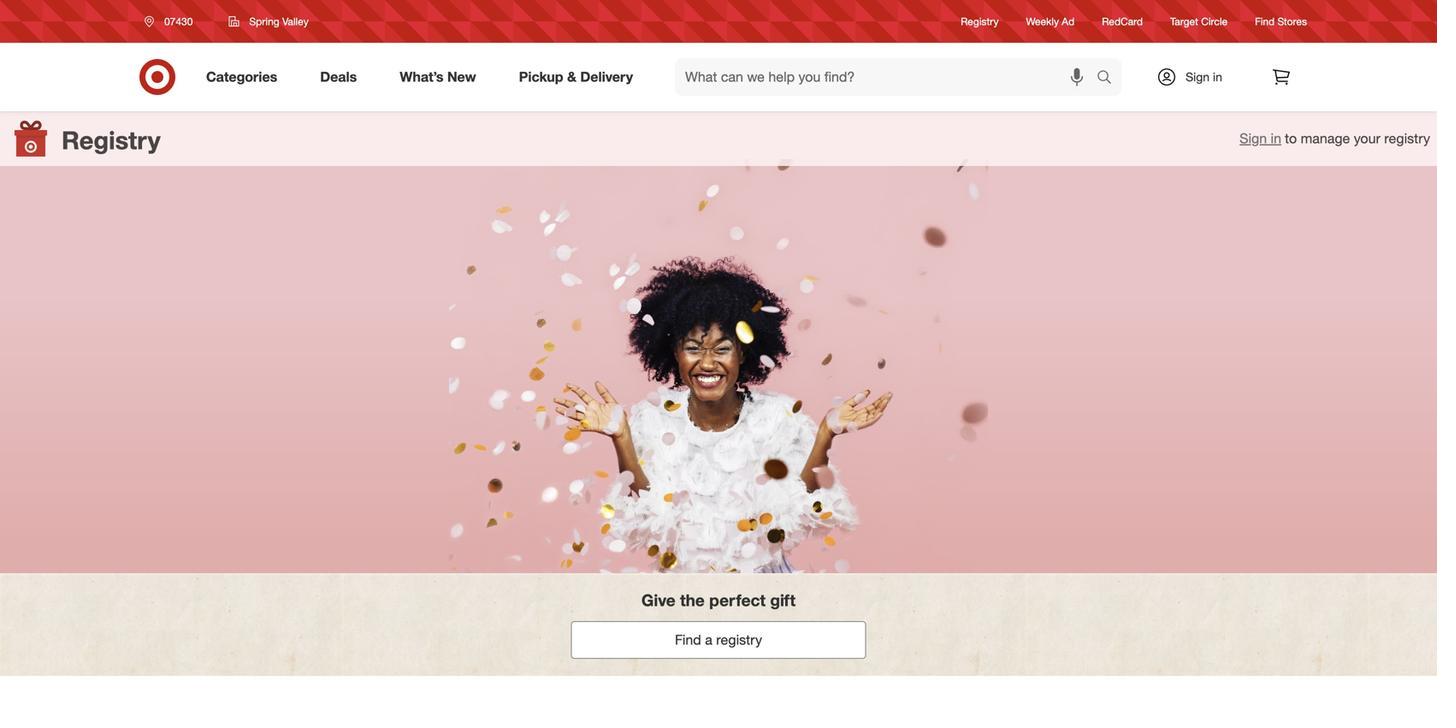 Task type: locate. For each thing, give the bounding box(es) containing it.
the
[[680, 591, 705, 610]]

0 horizontal spatial find
[[675, 631, 701, 648]]

find
[[1255, 15, 1275, 28], [675, 631, 701, 648]]

pickup
[[519, 69, 563, 85]]

sign in link
[[1142, 58, 1249, 96]]

sign
[[1186, 69, 1210, 84], [1240, 130, 1267, 147]]

registry
[[961, 15, 999, 28], [62, 125, 161, 155]]

0 horizontal spatial registry
[[62, 125, 161, 155]]

registry
[[1385, 130, 1431, 147], [716, 631, 762, 648]]

in left to
[[1271, 130, 1282, 147]]

0 horizontal spatial registry
[[716, 631, 762, 648]]

find stores link
[[1255, 14, 1307, 29]]

1 vertical spatial in
[[1271, 130, 1282, 147]]

find left a
[[675, 631, 701, 648]]

find a registry
[[675, 631, 762, 648]]

1 horizontal spatial sign
[[1240, 130, 1267, 147]]

in for sign in
[[1213, 69, 1223, 84]]

redcard link
[[1102, 14, 1143, 29]]

1 vertical spatial registry
[[716, 631, 762, 648]]

1 vertical spatial find
[[675, 631, 701, 648]]

a
[[705, 631, 713, 648]]

perfect
[[709, 591, 766, 610]]

0 vertical spatial registry
[[1385, 130, 1431, 147]]

find for find a registry
[[675, 631, 701, 648]]

1 horizontal spatial find
[[1255, 15, 1275, 28]]

What can we help you find? suggestions appear below search field
[[675, 58, 1101, 96]]

sign left to
[[1240, 130, 1267, 147]]

in
[[1213, 69, 1223, 84], [1271, 130, 1282, 147]]

in for sign in to manage your registry
[[1271, 130, 1282, 147]]

1 vertical spatial sign
[[1240, 130, 1267, 147]]

1 horizontal spatial registry
[[961, 15, 999, 28]]

in down circle
[[1213, 69, 1223, 84]]

registry link
[[961, 14, 999, 29]]

find inside button
[[675, 631, 701, 648]]

07430 button
[[133, 6, 211, 37]]

give
[[642, 591, 676, 610]]

0 horizontal spatial sign
[[1186, 69, 1210, 84]]

target
[[1171, 15, 1199, 28]]

0 vertical spatial registry
[[961, 15, 999, 28]]

target circle
[[1171, 15, 1228, 28]]

registry right the your
[[1385, 130, 1431, 147]]

stores
[[1278, 15, 1307, 28]]

target circle link
[[1171, 14, 1228, 29]]

your
[[1354, 130, 1381, 147]]

find left stores
[[1255, 15, 1275, 28]]

0 vertical spatial find
[[1255, 15, 1275, 28]]

sign down the target circle link
[[1186, 69, 1210, 84]]

0 vertical spatial in
[[1213, 69, 1223, 84]]

registry right a
[[716, 631, 762, 648]]

redcard
[[1102, 15, 1143, 28]]

0 horizontal spatial in
[[1213, 69, 1223, 84]]

0 vertical spatial sign
[[1186, 69, 1210, 84]]

1 horizontal spatial in
[[1271, 130, 1282, 147]]

weekly ad link
[[1026, 14, 1075, 29]]

deals link
[[306, 58, 378, 96]]

circle
[[1201, 15, 1228, 28]]



Task type: describe. For each thing, give the bounding box(es) containing it.
gift
[[770, 591, 796, 610]]

manage
[[1301, 130, 1350, 147]]

sign for sign in to manage your registry
[[1240, 130, 1267, 147]]

pickup & delivery link
[[505, 58, 655, 96]]

find stores
[[1255, 15, 1307, 28]]

sign in to manage your registry
[[1240, 130, 1431, 147]]

categories
[[206, 69, 277, 85]]

spring
[[249, 15, 280, 28]]

ad
[[1062, 15, 1075, 28]]

what's new
[[400, 69, 476, 85]]

registry inside button
[[716, 631, 762, 648]]

search button
[[1089, 58, 1130, 99]]

delivery
[[580, 69, 633, 85]]

deals
[[320, 69, 357, 85]]

what's new link
[[385, 58, 498, 96]]

find a registry button
[[571, 621, 866, 659]]

weekly ad
[[1026, 15, 1075, 28]]

find for find stores
[[1255, 15, 1275, 28]]

new
[[447, 69, 476, 85]]

what's
[[400, 69, 444, 85]]

pickup & delivery
[[519, 69, 633, 85]]

spring valley button
[[218, 6, 320, 37]]

weekly
[[1026, 15, 1059, 28]]

sign in button
[[1240, 129, 1282, 148]]

to
[[1285, 130, 1297, 147]]

valley
[[282, 15, 309, 28]]

sign in
[[1186, 69, 1223, 84]]

&
[[567, 69, 577, 85]]

1 horizontal spatial registry
[[1385, 130, 1431, 147]]

spring valley
[[249, 15, 309, 28]]

give the perfect gift
[[642, 591, 796, 610]]

search
[[1089, 70, 1130, 87]]

categories link
[[192, 58, 299, 96]]

1 vertical spatial registry
[[62, 125, 161, 155]]

07430
[[164, 15, 193, 28]]

sign for sign in
[[1186, 69, 1210, 84]]



Task type: vqa. For each thing, say whether or not it's contained in the screenshot.
Wondershop™ inside $10.50 Sale Twelve Days of Cat Toy Set - 12ct - Wondershop™
no



